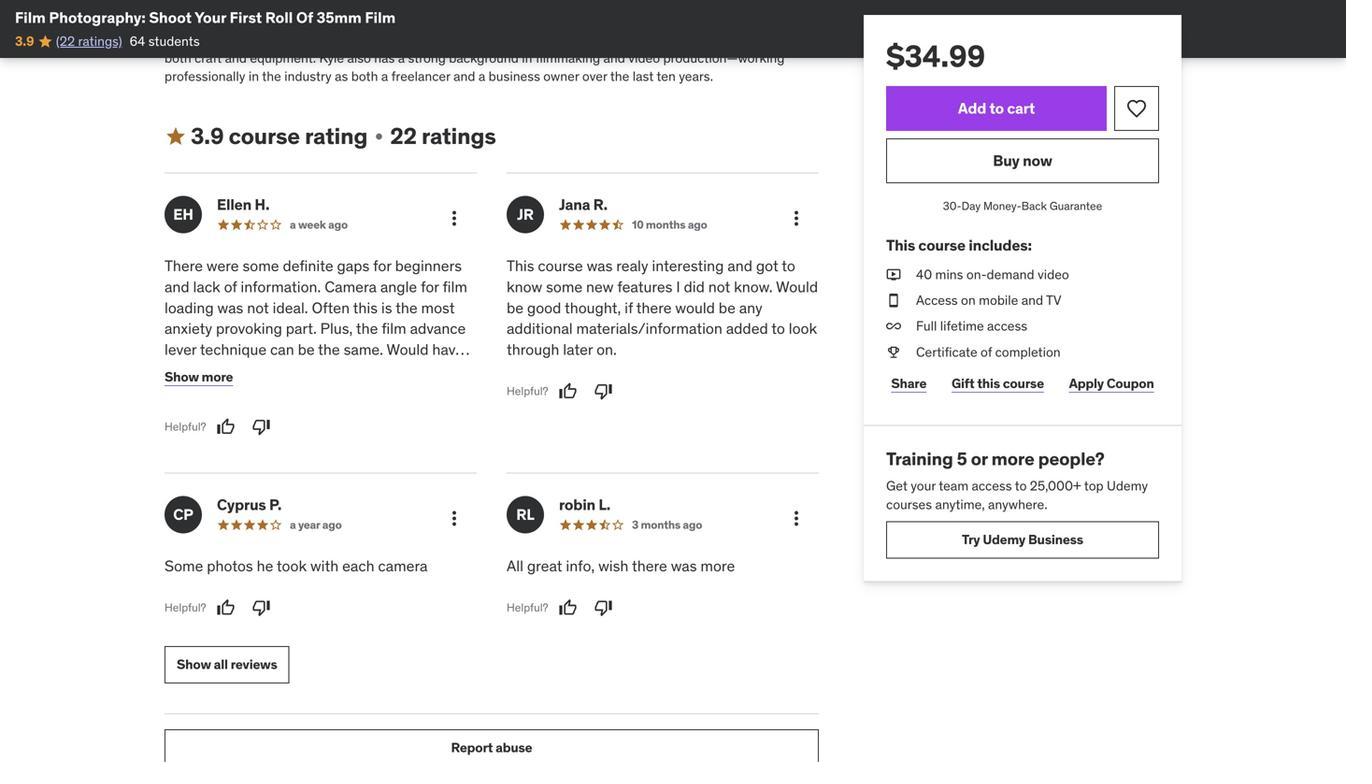 Task type: vqa. For each thing, say whether or not it's contained in the screenshot.
bottom some
yes



Task type: locate. For each thing, give the bounding box(es) containing it.
be inside there were some definite gaps for beginners and lack of information. camera angle for film loading was not ideal. often this is the most anxiety provoking part. plus, the film advance lever technique can be the same.  would have loved to have seen that slowed down. things were eluded to but not explained. for instance "image editor of choice". perhaps a beginner would need to know some options. parts of an slr camera not just choices of cameras. a bit more on choices to have film developed other than one place. as a beginner i would have liked to have it a bit more expansive on topics. i felt like the course was an "outline" or a draft, not a final. he never got into too much into a topic other than camera choices. also, the example in lightroom where he made adjustments was again not a good example only because of lack of proper camera technique or screen capture software so you could see what he was doing. if nothing else it would have been more immersive.
[[298, 340, 315, 359]]

course inside this course was realy interesting and got to know some new features i did not know. would be good thought, if there would be any additional materials/information added to look through later on.
[[538, 256, 583, 275]]

1 vertical spatial access
[[972, 478, 1013, 494]]

training 5 or more people? get your team access to 25,000+ top udemy courses anytime, anywhere.
[[887, 447, 1149, 513]]

0 vertical spatial bit
[[451, 445, 469, 464]]

1 vertical spatial months
[[641, 518, 681, 532]]

know
[[507, 277, 543, 296], [262, 424, 298, 443]]

strong
[[408, 50, 446, 66]]

ideal.
[[273, 298, 308, 317]]

a down for
[[388, 403, 396, 422]]

there inside this course was realy interesting and got to know some new features i did not know. would be good thought, if there would be any additional materials/information added to look through later on.
[[637, 298, 672, 317]]

course for includes:
[[919, 236, 966, 255]]

1 horizontal spatial this
[[887, 236, 916, 255]]

1 horizontal spatial be
[[507, 298, 524, 317]]

beginner
[[400, 403, 459, 422], [302, 487, 361, 506]]

3.9 right 'medium' image
[[191, 122, 224, 150]]

thought,
[[565, 298, 621, 317]]

choices
[[303, 445, 354, 464], [223, 466, 274, 485]]

0 horizontal spatial example
[[165, 591, 221, 611]]

only
[[165, 633, 192, 653]]

mark review by ellen h. as helpful image
[[217, 418, 235, 436]]

1 horizontal spatial lack
[[272, 633, 300, 653]]

course up thought,
[[538, 256, 583, 275]]

he inside there were some definite gaps for beginners and lack of information. camera angle for film loading was not ideal. often this is the most anxiety provoking part. plus, the film advance lever technique can be the same.  would have loved to have seen that slowed down. things were eluded to but not explained. for instance "image editor of choice". perhaps a beginner would need to know some options. parts of an slr camera not just choices of cameras. a bit more on choices to have film developed other than one place. as a beginner i would have liked to have it a bit more expansive on topics. i felt like the course was an "outline" or a draft, not a final. he never got into too much into a topic other than camera choices. also, the example in lightroom where he made adjustments was again not a good example only because of lack of proper camera technique or screen capture software so you could see what he was doing. if nothing else it would have been more immersive.
[[237, 550, 256, 569]]

so
[[417, 654, 433, 674]]

0 horizontal spatial beginner
[[302, 487, 361, 506]]

1 vertical spatial i
[[365, 487, 369, 506]]

buy now button
[[887, 138, 1160, 183]]

0 vertical spatial has
[[268, 13, 288, 30]]

him
[[342, 13, 363, 30]]

1 vertical spatial that
[[292, 361, 319, 380]]

abuse
[[496, 739, 533, 756]]

udemy right the top
[[1107, 478, 1149, 494]]

added
[[727, 319, 769, 338]]

a left "draft,"
[[425, 529, 433, 548]]

1 horizontal spatial know
[[507, 277, 543, 296]]

an down instance
[[454, 424, 471, 443]]

1 horizontal spatial some
[[301, 424, 338, 443]]

0 horizontal spatial that
[[292, 361, 319, 380]]

film photography: shoot your first roll of 35mm film
[[15, 8, 396, 27]]

full lifetime access
[[917, 318, 1028, 335]]

of up a
[[438, 424, 451, 443]]

0 vertical spatial this
[[353, 298, 378, 317]]

certificate of completion
[[917, 344, 1061, 360]]

advance
[[410, 319, 466, 338]]

jana
[[559, 195, 591, 214]]

has inside ', that focus on both craft and equipment. kyle also has a strong background in filmmaking and video production—working professionally in the industry as both a freelancer and a business owner over the last ten years.'
[[374, 50, 395, 66]]

more right loved
[[202, 369, 233, 385]]

1 horizontal spatial 3.9
[[191, 122, 224, 150]]

helpful? up slr
[[165, 420, 206, 434]]

1 vertical spatial beginner
[[302, 487, 361, 506]]

was up provoking
[[217, 298, 244, 317]]

in up 'titled'
[[645, 13, 656, 30]]

0 horizontal spatial this
[[507, 256, 535, 275]]

25,000+
[[1031, 478, 1082, 494]]

perhaps
[[329, 403, 384, 422]]

gift
[[952, 375, 975, 392]]

ago for there
[[683, 518, 703, 532]]

0 vertical spatial technique
[[200, 340, 267, 359]]

the down equipment.
[[262, 68, 281, 85]]

things
[[416, 361, 461, 380]]

0 horizontal spatial both
[[165, 50, 191, 66]]

medium
[[738, 13, 786, 30]]

1 vertical spatial it
[[461, 675, 470, 694]]

need
[[208, 424, 242, 443]]

show up could
[[177, 656, 211, 673]]

good inside there were some definite gaps for beginners and lack of information. camera angle for film loading was not ideal. often this is the most anxiety provoking part. plus, the film advance lever technique can be the same.  would have loved to have seen that slowed down. things were eluded to but not explained. for instance "image editor of choice". perhaps a beginner would need to know some options. parts of an slr camera not just choices of cameras. a bit more on choices to have film developed other than one place. as a beginner i would have liked to have it a bit more expansive on topics. i felt like the course was an "outline" or a draft, not a final. he never got into too much into a topic other than camera choices. also, the example in lightroom where he made adjustments was again not a good example only because of lack of proper camera technique or screen capture software so you could see what he was doing. if nothing else it would have been more immersive.
[[358, 612, 392, 632]]

helpful? down topic
[[165, 600, 206, 615]]

bit
[[451, 445, 469, 464], [276, 508, 294, 527]]

film up the "regularly"
[[365, 8, 396, 27]]

i up expansive
[[365, 487, 369, 506]]

and down their
[[225, 50, 247, 66]]

of up their
[[228, 13, 240, 30]]

0 vertical spatial show
[[165, 369, 199, 385]]

instance
[[415, 382, 472, 401]]

would inside this course was realy interesting and got to know some new features i did not know. would be good thought, if there would be any additional materials/information added to look through later on.
[[776, 277, 819, 296]]

3.9 course rating
[[191, 122, 368, 150]]

0 vertical spatial lack
[[193, 277, 220, 296]]

1 vertical spatial show
[[177, 656, 211, 673]]

months right "3"
[[641, 518, 681, 532]]

some
[[165, 557, 203, 576]]

h.
[[255, 195, 270, 214]]

1 horizontal spatial udemy
[[1107, 478, 1149, 494]]

equipment.
[[250, 50, 316, 66]]

than up liked
[[165, 487, 195, 506]]

months right the 10
[[646, 217, 686, 232]]

"outline"
[[349, 529, 405, 548]]

2 horizontal spatial be
[[719, 298, 736, 317]]

and inside there were some definite gaps for beginners and lack of information. camera angle for film loading was not ideal. often this is the most anxiety provoking part. plus, the film advance lever technique can be the same.  would have loved to have seen that slowed down. things were eluded to but not explained. for instance "image editor of choice". perhaps a beginner would need to know some options. parts of an slr camera not just choices of cameras. a bit more on choices to have film developed other than one place. as a beginner i would have liked to have it a bit more expansive on topics. i felt like the course was an "outline" or a draft, not a final. he never got into too much into a topic other than camera choices. also, the example in lightroom where he made adjustments was again not a good example only because of lack of proper camera technique or screen capture software so you could see what he was doing. if nothing else it would have been more immersive.
[[165, 277, 190, 296]]

mark review by cyprus p. as helpful image
[[217, 599, 235, 617]]

xsmall image for 40
[[887, 266, 902, 284]]

ago right week
[[328, 217, 348, 232]]

0 vertical spatial for
[[373, 256, 392, 275]]

(22
[[56, 33, 75, 49]]

1 vertical spatial example
[[396, 612, 452, 632]]

0 vertical spatial he
[[320, 31, 337, 48]]

the up ,
[[716, 13, 735, 30]]

film
[[243, 13, 265, 30], [443, 277, 468, 296], [382, 319, 407, 338], [330, 466, 355, 485]]

2 horizontal spatial i
[[677, 277, 681, 296]]

good up additional
[[527, 298, 562, 317]]

than up lightroom
[[240, 571, 270, 590]]

bit down the as
[[276, 508, 294, 527]]

2 into from the left
[[422, 550, 447, 569]]

new
[[587, 277, 614, 296]]

mark review by cyprus p. as unhelpful image
[[252, 599, 271, 617]]

this for this course includes:
[[887, 236, 916, 255]]

apply coupon
[[1070, 375, 1155, 392]]

good down "made"
[[358, 612, 392, 632]]

additional actions for review by jana r. image
[[786, 207, 808, 230]]

to
[[366, 13, 378, 30], [990, 99, 1005, 118], [782, 256, 796, 275], [772, 319, 786, 338], [204, 361, 217, 380], [250, 382, 263, 401], [245, 424, 259, 443], [278, 466, 291, 485], [1015, 478, 1027, 494], [200, 508, 214, 527]]

beginners
[[395, 256, 462, 275]]

cyprus
[[217, 495, 266, 514]]

was inside this course was realy interesting and got to know some new features i did not know. would be good thought, if there would be any additional materials/information added to look through later on.
[[587, 256, 613, 275]]

course up h. at the top
[[229, 122, 300, 150]]

other inside kyle's love of film has inspired him to help other photographers who are interested in exploring the medium or improving their technique. he regularly releases videos on his youtube channel titled
[[410, 13, 440, 30]]

definite
[[283, 256, 334, 275]]

0 horizontal spatial good
[[358, 612, 392, 632]]

0 vertical spatial video
[[629, 50, 660, 66]]

a down "releases"
[[398, 50, 405, 66]]

0 vertical spatial an
[[454, 424, 471, 443]]

or up much
[[408, 529, 422, 548]]

on up the full lifetime access
[[962, 292, 976, 309]]

he down screen
[[268, 675, 285, 694]]

to right mark review by ellen h. as helpful image
[[245, 424, 259, 443]]

0 horizontal spatial udemy
[[983, 531, 1026, 548]]

1 vertical spatial an
[[329, 529, 345, 548]]

for down beginners
[[421, 277, 439, 296]]

would down did
[[676, 298, 715, 317]]

the right also,
[[421, 571, 443, 590]]

on inside ', that focus on both craft and equipment. kyle also has a strong background in filmmaking and video production—working professionally in the industry as both a freelancer and a business owner over the last ten years.'
[[797, 31, 812, 48]]

this right gift
[[978, 375, 1001, 392]]

to up like at the left bottom of page
[[200, 508, 214, 527]]

additional actions for review by ellen h. image
[[443, 207, 466, 230]]

1 vertical spatial he
[[237, 550, 256, 569]]

3.9 for 3.9
[[15, 33, 34, 49]]

1 vertical spatial this
[[507, 256, 535, 275]]

that
[[735, 31, 759, 48], [292, 361, 319, 380]]

try udemy business
[[963, 531, 1084, 548]]

this
[[887, 236, 916, 255], [507, 256, 535, 275]]

got up know.
[[757, 256, 779, 275]]

show down lever
[[165, 369, 199, 385]]

materials/information
[[577, 319, 723, 338]]

30-day money-back guarantee
[[944, 199, 1103, 213]]

udemy right the try
[[983, 531, 1026, 548]]

lightroom
[[240, 591, 309, 611]]

0 vertical spatial udemy
[[1107, 478, 1149, 494]]

parts
[[399, 424, 434, 443]]

a week ago
[[290, 217, 348, 232]]

that inside there were some definite gaps for beginners and lack of information. camera angle for film loading was not ideal. often this is the most anxiety provoking part. plus, the film advance lever technique can be the same.  would have loved to have seen that slowed down. things were eluded to but not explained. for instance "image editor of choice". perhaps a beginner would need to know some options. parts of an slr camera not just choices of cameras. a bit more on choices to have film developed other than one place. as a beginner i would have liked to have it a bit more expansive on topics. i felt like the course was an "outline" or a draft, not a final. he never got into too much into a topic other than camera choices. also, the example in lightroom where he made adjustments was again not a good example only because of lack of proper camera technique or screen capture software so you could see what he was doing. if nothing else it would have been more immersive.
[[292, 361, 319, 380]]

more right been
[[280, 696, 315, 715]]

got inside this course was realy interesting and got to know some new features i did not know. would be good thought, if there would be any additional materials/information added to look through later on.
[[757, 256, 779, 275]]

of down but
[[258, 403, 271, 422]]

ago up interesting
[[688, 217, 708, 232]]

and up know.
[[728, 256, 753, 275]]

too
[[355, 550, 377, 569]]

with
[[311, 557, 339, 576]]

were down loved
[[165, 382, 197, 401]]

ago right year
[[322, 518, 342, 532]]

that right ,
[[735, 31, 759, 48]]

i left felt
[[165, 529, 169, 548]]

1 vertical spatial video
[[1038, 266, 1070, 283]]

often
[[312, 298, 350, 317]]

helpful? for this course was realy interesting and got to know some new features i did not know. would be good thought, if there would be any additional materials/information added to look through later on.
[[507, 384, 549, 399]]

and
[[225, 50, 247, 66], [604, 50, 626, 66], [454, 68, 476, 85], [728, 256, 753, 275], [165, 277, 190, 296], [1022, 292, 1044, 309]]

screen
[[252, 654, 297, 674]]

1 horizontal spatial an
[[454, 424, 471, 443]]

0 horizontal spatial know
[[262, 424, 298, 443]]

course up the never
[[250, 529, 295, 548]]

more inside button
[[202, 369, 233, 385]]

interesting
[[652, 256, 724, 275]]

1 horizontal spatial were
[[207, 256, 239, 275]]

was
[[587, 256, 613, 275], [217, 298, 244, 317], [299, 529, 325, 548], [671, 557, 697, 576], [251, 612, 277, 632], [289, 675, 315, 694]]

medium image
[[165, 125, 187, 148]]

3.9 left (22
[[15, 33, 34, 49]]

more up anywhere.
[[992, 447, 1035, 470]]

know inside there were some definite gaps for beginners and lack of information. camera angle for film loading was not ideal. often this is the most anxiety provoking part. plus, the film advance lever technique can be the same.  would have loved to have seen that slowed down. things were eluded to but not explained. for instance "image editor of choice". perhaps a beginner would need to know some options. parts of an slr camera not just choices of cameras. a bit more on choices to have film developed other than one place. as a beginner i would have liked to have it a bit more expansive on topics. i felt like the course was an "outline" or a draft, not a final. he never got into too much into a topic other than camera choices. also, the example in lightroom where he made adjustments was again not a good example only because of lack of proper camera technique or screen capture software so you could see what he was doing. if nothing else it would have been more immersive.
[[262, 424, 298, 443]]

he
[[257, 557, 273, 576], [357, 591, 374, 611], [268, 675, 285, 694]]

or right the all
[[235, 654, 248, 674]]

not inside this course was realy interesting and got to know some new features i did not know. would be good thought, if there would be any additional materials/information added to look through later on.
[[709, 277, 731, 296]]

1 horizontal spatial good
[[527, 298, 562, 317]]

photography:
[[49, 8, 146, 27]]

more inside training 5 or more people? get your team access to 25,000+ top udemy courses anytime, anywhere.
[[992, 447, 1035, 470]]

0 vertical spatial there
[[637, 298, 672, 317]]

to inside training 5 or more people? get your team access to 25,000+ top udemy courses anytime, anywhere.
[[1015, 478, 1027, 494]]

film up most
[[443, 277, 468, 296]]

0 vertical spatial it
[[252, 508, 261, 527]]

0 vertical spatial good
[[527, 298, 562, 317]]

0 horizontal spatial would
[[387, 340, 429, 359]]

1 vertical spatial technique
[[165, 654, 231, 674]]

or inside kyle's love of film has inspired him to help other photographers who are interested in exploring the medium or improving their technique. he regularly releases videos on his youtube channel titled
[[789, 13, 801, 30]]

1 vertical spatial has
[[374, 50, 395, 66]]

0 vertical spatial got
[[757, 256, 779, 275]]

1 horizontal spatial this
[[978, 375, 1001, 392]]

0 horizontal spatial i
[[165, 529, 169, 548]]

0 horizontal spatial bit
[[276, 508, 294, 527]]

guarantee
[[1050, 199, 1103, 213]]

xsmall image
[[372, 129, 387, 144], [887, 266, 902, 284], [887, 291, 902, 310], [887, 343, 902, 361]]

be left any
[[719, 298, 736, 317]]

1 vertical spatial 3.9
[[191, 122, 224, 150]]

0 vertical spatial both
[[165, 50, 191, 66]]

course
[[229, 122, 300, 150], [919, 236, 966, 255], [538, 256, 583, 275], [1003, 375, 1045, 392], [250, 529, 295, 548]]

this for this course was realy interesting and got to know some new features i did not know. would be good thought, if there would be any additional materials/information added to look through later on.
[[507, 256, 535, 275]]

2 horizontal spatial some
[[546, 277, 583, 296]]

that down can
[[292, 361, 319, 380]]

mark review by jana r. as helpful image
[[559, 382, 578, 401]]

0 horizontal spatial has
[[268, 13, 288, 30]]

and down there
[[165, 277, 190, 296]]

0 horizontal spatial were
[[165, 382, 197, 401]]

has inside kyle's love of film has inspired him to help other photographers who are interested in exploring the medium or improving their technique. he regularly releases videos on his youtube channel titled
[[268, 13, 288, 30]]

mark review by jana r. as unhelpful image
[[594, 382, 613, 401]]

or up focus
[[789, 13, 801, 30]]

photos
[[207, 557, 253, 576]]

rl
[[517, 505, 535, 524]]

beginner up parts
[[400, 403, 459, 422]]

lack up loading
[[193, 277, 220, 296]]

1 vertical spatial this
[[978, 375, 1001, 392]]

add
[[959, 99, 987, 118]]

both down students
[[165, 50, 191, 66]]

0 horizontal spatial video
[[629, 50, 660, 66]]

access
[[988, 318, 1028, 335], [972, 478, 1013, 494]]

improving
[[165, 31, 223, 48]]

took
[[277, 557, 307, 576]]

1 horizontal spatial choices
[[303, 445, 354, 464]]

technique down provoking
[[200, 340, 267, 359]]

0 horizontal spatial into
[[326, 550, 352, 569]]

know inside this course was realy interesting and got to know some new features i did not know. would be good thought, if there would be any additional materials/information added to look through later on.
[[507, 277, 543, 296]]

some down choice".
[[301, 424, 338, 443]]

show for show more
[[165, 369, 199, 385]]

into down "draft,"
[[422, 550, 447, 569]]

1 vertical spatial would
[[387, 340, 429, 359]]

this inside this course was realy interesting and got to know some new features i did not know. would be good thought, if there would be any additional materials/information added to look through later on.
[[507, 256, 535, 275]]

mark review by robin l. as unhelpful image
[[594, 599, 613, 617]]

on inside kyle's love of film has inspired him to help other photographers who are interested in exploring the medium or improving their technique. he regularly releases videos on his youtube channel titled
[[487, 31, 502, 48]]

0 vertical spatial months
[[646, 217, 686, 232]]

0 vertical spatial than
[[165, 487, 195, 506]]

i inside this course was realy interesting and got to know some new features i did not know. would be good thought, if there would be any additional materials/information added to look through later on.
[[677, 277, 681, 296]]

1 vertical spatial than
[[240, 571, 270, 590]]

mark review by robin l. as helpful image
[[559, 599, 578, 617]]

have
[[432, 340, 464, 359], [221, 361, 253, 380], [295, 466, 326, 485], [416, 487, 447, 506], [217, 508, 249, 527], [208, 696, 240, 715]]

because
[[196, 633, 252, 653]]

course up mins
[[919, 236, 966, 255]]

technique up could
[[165, 654, 231, 674]]

cp
[[173, 505, 193, 524]]

1 horizontal spatial example
[[396, 612, 452, 632]]

1 vertical spatial both
[[351, 68, 378, 85]]

0 horizontal spatial film
[[15, 8, 46, 27]]

would up down.
[[387, 340, 429, 359]]

he up "kyle"
[[320, 31, 337, 48]]

1 horizontal spatial would
[[776, 277, 819, 296]]

0 horizontal spatial some
[[243, 256, 279, 275]]

1 horizontal spatial got
[[757, 256, 779, 275]]

2 vertical spatial i
[[165, 529, 169, 548]]

to left the cart
[[990, 99, 1005, 118]]

know up just
[[262, 424, 298, 443]]

film left the photography: at the left of the page
[[15, 8, 46, 27]]

course for was
[[538, 256, 583, 275]]

in inside kyle's love of film has inspired him to help other photographers who are interested in exploring the medium or improving their technique. he regularly releases videos on his youtube channel titled
[[645, 13, 656, 30]]

other
[[410, 13, 440, 30], [432, 466, 467, 485], [202, 571, 237, 590]]

loved
[[165, 361, 200, 380]]

1 vertical spatial know
[[262, 424, 298, 443]]

1 horizontal spatial has
[[374, 50, 395, 66]]

for
[[373, 256, 392, 275], [421, 277, 439, 296]]

of inside kyle's love of film has inspired him to help other photographers who are interested in exploring the medium or improving their technique. he regularly releases videos on his youtube channel titled
[[228, 13, 240, 30]]

for
[[390, 382, 412, 401]]

to up anywhere.
[[1015, 478, 1027, 494]]

titled
[[625, 31, 656, 48]]

helpful? for all great info, wish there was more
[[507, 600, 549, 615]]

1 horizontal spatial bit
[[451, 445, 469, 464]]

xsmall image
[[887, 317, 902, 336]]

it right "else"
[[461, 675, 470, 694]]

on right focus
[[797, 31, 812, 48]]

access up anywhere.
[[972, 478, 1013, 494]]

show
[[165, 369, 199, 385], [177, 656, 211, 673]]

for up angle
[[373, 256, 392, 275]]

0 vertical spatial would
[[776, 277, 819, 296]]

1 vertical spatial choices
[[223, 466, 274, 485]]

would inside there were some definite gaps for beginners and lack of information. camera angle for film loading was not ideal. often this is the most anxiety provoking part. plus, the film advance lever technique can be the same.  would have loved to have seen that slowed down. things were eluded to but not explained. for instance "image editor of choice". perhaps a beginner would need to know some options. parts of an slr camera not just choices of cameras. a bit more on choices to have film developed other than one place. as a beginner i would have liked to have it a bit more expansive on topics. i felt like the course was an "outline" or a draft, not a final. he never got into too much into a topic other than camera choices. also, the example in lightroom where he made adjustments was again not a good example only because of lack of proper camera technique or screen capture software so you could see what he was doing. if nothing else it would have been more immersive.
[[387, 340, 429, 359]]

capture
[[301, 654, 352, 674]]

0 vertical spatial beginner
[[400, 403, 459, 422]]

0 horizontal spatial this
[[353, 298, 378, 317]]

0 vertical spatial know
[[507, 277, 543, 296]]

your
[[195, 8, 226, 27]]

1 horizontal spatial i
[[365, 487, 369, 506]]

1 vertical spatial udemy
[[983, 531, 1026, 548]]



Task type: describe. For each thing, give the bounding box(es) containing it.
film down is on the left of page
[[382, 319, 407, 338]]

in up business
[[522, 50, 533, 66]]

software
[[355, 654, 414, 674]]

have down just
[[295, 466, 326, 485]]

the right is on the left of page
[[396, 298, 418, 317]]

film down options.
[[330, 466, 355, 485]]

of down the full lifetime access
[[981, 344, 993, 360]]

,
[[729, 31, 732, 48]]

to down just
[[278, 466, 291, 485]]

developed
[[358, 466, 428, 485]]

to down additional actions for review by jana r. icon
[[782, 256, 796, 275]]

full
[[917, 318, 938, 335]]

adjustments
[[165, 612, 248, 632]]

would inside this course was realy interesting and got to know some new features i did not know. would be good thought, if there would be any additional materials/information added to look through later on.
[[676, 298, 715, 317]]

anywhere.
[[989, 496, 1048, 513]]

see
[[205, 675, 229, 694]]

access inside training 5 or more people? get your team access to 25,000+ top udemy courses anytime, anywhere.
[[972, 478, 1013, 494]]

a year ago
[[290, 518, 342, 532]]

a left year
[[290, 518, 296, 532]]

part.
[[286, 319, 317, 338]]

0 vertical spatial access
[[988, 318, 1028, 335]]

business
[[489, 68, 541, 85]]

students
[[148, 33, 200, 49]]

r.
[[594, 195, 608, 214]]

more right p. on the bottom
[[298, 508, 332, 527]]

good inside this course was realy interesting and got to know some new features i did not know. would be good thought, if there would be any additional materials/information added to look through later on.
[[527, 298, 562, 317]]

the inside kyle's love of film has inspired him to help other photographers who are interested in exploring the medium or improving their technique. he regularly releases videos on his youtube channel titled
[[716, 13, 735, 30]]

did
[[684, 277, 705, 296]]

the right like at the left bottom of page
[[225, 529, 247, 548]]

more down the 3 months ago
[[701, 557, 735, 576]]

months for interesting
[[646, 217, 686, 232]]

ago for interesting
[[688, 217, 708, 232]]

2 vertical spatial some
[[301, 424, 338, 443]]

in inside there were some definite gaps for beginners and lack of information. camera angle for film loading was not ideal. often this is the most anxiety provoking part. plus, the film advance lever technique can be the same.  would have loved to have seen that slowed down. things were eluded to but not explained. for instance "image editor of choice". perhaps a beginner would need to know some options. parts of an slr camera not just choices of cameras. a bit more on choices to have film developed other than one place. as a beginner i would have liked to have it a bit more expansive on topics. i felt like the course was an "outline" or a draft, not a final. he never got into too much into a topic other than camera choices. also, the example in lightroom where he made adjustments was again not a good example only because of lack of proper camera technique or screen capture software so you could see what he was doing. if nothing else it would have been more immersive.
[[224, 591, 236, 611]]

not left just
[[249, 445, 271, 464]]

xsmall image left 22
[[372, 129, 387, 144]]

camera down the 'need'
[[196, 445, 246, 464]]

can
[[270, 340, 294, 359]]

0 vertical spatial example
[[165, 591, 221, 611]]

videos
[[446, 31, 484, 48]]

robin l.
[[559, 495, 611, 514]]

all
[[507, 557, 524, 576]]

camera
[[325, 277, 377, 296]]

ellen
[[217, 195, 252, 214]]

buy
[[994, 151, 1020, 170]]

but
[[267, 382, 289, 401]]

1 vertical spatial there
[[632, 557, 668, 576]]

and left tv
[[1022, 292, 1044, 309]]

shoot
[[149, 8, 192, 27]]

and down background
[[454, 68, 476, 85]]

on left topics.
[[406, 508, 423, 527]]

jr
[[517, 205, 534, 224]]

in down equipment.
[[249, 68, 259, 85]]

mark review by ellen h. as unhelpful image
[[252, 418, 271, 436]]

last
[[633, 68, 654, 85]]

to left but
[[250, 382, 263, 401]]

gift this course
[[952, 375, 1045, 392]]

have up things on the top left
[[432, 340, 464, 359]]

any
[[740, 298, 763, 317]]

same.
[[344, 340, 383, 359]]

a left 'freelancer'
[[381, 68, 388, 85]]

1 vertical spatial bit
[[276, 508, 294, 527]]

roll
[[265, 8, 293, 27]]

photographers
[[444, 13, 530, 30]]

to inside button
[[990, 99, 1005, 118]]

gaps
[[337, 256, 370, 275]]

never
[[260, 550, 297, 569]]

of down again
[[303, 633, 316, 653]]

a down the as
[[265, 508, 273, 527]]

would down developed
[[372, 487, 412, 506]]

years.
[[679, 68, 714, 85]]

$34.99
[[887, 37, 986, 75]]

this inside there were some definite gaps for beginners and lack of information. camera angle for film loading was not ideal. often this is the most anxiety provoking part. plus, the film advance lever technique can be the same.  would have loved to have seen that slowed down. things were eluded to but not explained. for instance "image editor of choice". perhaps a beginner would need to know some options. parts of an slr camera not just choices of cameras. a bit more on choices to have film developed other than one place. as a beginner i would have liked to have it a bit more expansive on topics. i felt like the course was an "outline" or a draft, not a final. he never got into too much into a topic other than camera choices. also, the example in lightroom where he made adjustments was again not a good example only because of lack of proper camera technique or screen capture software so you could see what he was doing. if nothing else it would have been more immersive.
[[353, 298, 378, 317]]

a down background
[[479, 68, 486, 85]]

0 vertical spatial some
[[243, 256, 279, 275]]

not up topic
[[165, 550, 187, 569]]

each
[[342, 557, 375, 576]]

p.
[[269, 495, 282, 514]]

eh
[[173, 205, 193, 224]]

ago for with
[[322, 518, 342, 532]]

anytime,
[[936, 496, 986, 513]]

as
[[270, 487, 287, 506]]

to left the look
[[772, 319, 786, 338]]

ratings
[[422, 122, 496, 150]]

1 horizontal spatial video
[[1038, 266, 1070, 283]]

the up the same. at the top
[[356, 319, 378, 338]]

was down 'capture'
[[289, 675, 315, 694]]

first
[[230, 8, 262, 27]]

0 vertical spatial choices
[[303, 445, 354, 464]]

have down "place."
[[217, 508, 249, 527]]

cameras.
[[375, 445, 435, 464]]

not up provoking
[[247, 298, 269, 317]]

2 film from the left
[[365, 8, 396, 27]]

cart
[[1008, 99, 1036, 118]]

0 horizontal spatial than
[[165, 487, 195, 506]]

love
[[201, 13, 225, 30]]

week
[[298, 217, 326, 232]]

and down the channel
[[604, 50, 626, 66]]

of down options.
[[358, 445, 371, 464]]

(22 ratings)
[[56, 33, 122, 49]]

angle
[[381, 277, 417, 296]]

not up choice".
[[293, 382, 315, 401]]

is
[[382, 298, 392, 317]]

2 vertical spatial other
[[202, 571, 237, 590]]

camera down the never
[[274, 571, 324, 590]]

have up "eluded"
[[221, 361, 253, 380]]

production—working
[[664, 50, 785, 66]]

udemy inside training 5 or more people? get your team access to 25,000+ top udemy courses anytime, anywhere.
[[1107, 478, 1149, 494]]

there
[[165, 256, 203, 275]]

5
[[957, 447, 968, 470]]

xsmall image for certificate
[[887, 343, 902, 361]]

there were some definite gaps for beginners and lack of information. camera angle for film loading was not ideal. often this is the most anxiety provoking part. plus, the film advance lever technique can be the same.  would have loved to have seen that slowed down. things were eluded to but not explained. for instance "image editor of choice". perhaps a beginner would need to know some options. parts of an slr camera not just choices of cameras. a bit more on choices to have film developed other than one place. as a beginner i would have liked to have it a bit more expansive on topics. i felt like the course was an "outline" or a draft, not a final. he never got into too much into a topic other than camera choices. also, the example in lightroom where he made adjustments was again not a good example only because of lack of proper camera technique or screen capture software so you could see what he was doing. if nothing else it would have been more immersive.
[[165, 256, 473, 715]]

0 vertical spatial he
[[257, 557, 273, 576]]

like
[[198, 529, 221, 548]]

additional actions for review by robin l. image
[[786, 507, 808, 530]]

1 horizontal spatial it
[[461, 675, 470, 694]]

show more
[[165, 369, 233, 385]]

on up one
[[203, 466, 220, 485]]

0 horizontal spatial for
[[373, 256, 392, 275]]

not down where
[[321, 612, 343, 632]]

all great info, wish there was more
[[507, 557, 735, 576]]

1 film from the left
[[15, 8, 46, 27]]

topics.
[[426, 508, 470, 527]]

course down completion
[[1003, 375, 1045, 392]]

show for show all reviews
[[177, 656, 211, 673]]

choice".
[[275, 403, 326, 422]]

additional
[[507, 319, 573, 338]]

liked
[[165, 508, 197, 527]]

top
[[1085, 478, 1104, 494]]

add to cart
[[959, 99, 1036, 118]]

2 vertical spatial he
[[268, 675, 285, 694]]

all
[[214, 656, 228, 673]]

that inside ', that focus on both craft and equipment. kyle also has a strong background in filmmaking and video production—working professionally in the industry as both a freelancer and a business owner over the last ten years.'
[[735, 31, 759, 48]]

helpful? for some photos he took with each camera
[[165, 600, 206, 615]]

1 vertical spatial lack
[[272, 633, 300, 653]]

of up reviews
[[256, 633, 269, 653]]

would down could
[[165, 696, 204, 715]]

1 vertical spatial he
[[357, 591, 374, 611]]

camera up "made"
[[378, 557, 428, 576]]

have up topics.
[[416, 487, 447, 506]]

40 mins on-demand video
[[917, 266, 1070, 283]]

of up provoking
[[224, 277, 237, 296]]

1 vertical spatial were
[[165, 382, 197, 401]]

course inside there were some definite gaps for beginners and lack of information. camera angle for film loading was not ideal. often this is the most anxiety provoking part. plus, the film advance lever technique can be the same.  would have loved to have seen that slowed down. things were eluded to but not explained. for instance "image editor of choice". perhaps a beginner would need to know some options. parts of an slr camera not just choices of cameras. a bit more on choices to have film developed other than one place. as a beginner i would have liked to have it a bit more expansive on topics. i felt like the course was an "outline" or a draft, not a final. he never got into too much into a topic other than camera choices. also, the example in lightroom where he made adjustments was again not a good example only because of lack of proper camera technique or screen capture software so you could see what he was doing. if nothing else it would have been more immersive.
[[250, 529, 295, 548]]

to inside kyle's love of film has inspired him to help other photographers who are interested in exploring the medium or improving their technique. he regularly releases videos on his youtube channel titled
[[366, 13, 378, 30]]

video inside ', that focus on both craft and equipment. kyle also has a strong background in filmmaking and video production—working professionally in the industry as both a freelancer and a business owner over the last ten years.'
[[629, 50, 660, 66]]

lifetime
[[941, 318, 985, 335]]

and inside this course was realy interesting and got to know some new features i did not know. would be good thought, if there would be any additional materials/information added to look through later on.
[[728, 256, 753, 275]]

1 vertical spatial other
[[432, 466, 467, 485]]

0 horizontal spatial lack
[[193, 277, 220, 296]]

was up with on the left of page
[[299, 529, 325, 548]]

additional actions for review by cyprus p. image
[[443, 507, 466, 530]]

explained.
[[319, 382, 386, 401]]

xsmall image for access
[[887, 291, 902, 310]]

a left week
[[290, 217, 296, 232]]

1 horizontal spatial both
[[351, 68, 378, 85]]

later
[[563, 340, 593, 359]]

a left final.
[[190, 550, 198, 569]]

got inside there were some definite gaps for beginners and lack of information. camera angle for film loading was not ideal. often this is the most anxiety provoking part. plus, the film advance lever technique can be the same.  would have loved to have seen that slowed down. things were eluded to but not explained. for instance "image editor of choice". perhaps a beginner would need to know some options. parts of an slr camera not just choices of cameras. a bit more on choices to have film developed other than one place. as a beginner i would have liked to have it a bit more expansive on topics. i felt like the course was an "outline" or a draft, not a final. he never got into too much into a topic other than camera choices. also, the example in lightroom where he made adjustments was again not a good example only because of lack of proper camera technique or screen capture software so you could see what he was doing. if nothing else it would have been more immersive.
[[300, 550, 323, 569]]

get
[[887, 478, 908, 494]]

camera up software
[[368, 633, 417, 653]]

apply
[[1070, 375, 1105, 392]]

months for there
[[641, 518, 681, 532]]

0 horizontal spatial it
[[252, 508, 261, 527]]

kyle's love of film has inspired him to help other photographers who are interested in exploring the medium or improving their technique. he regularly releases videos on his youtube channel titled
[[165, 13, 801, 48]]

mins
[[936, 266, 964, 283]]

some inside this course was realy interesting and got to know some new features i did not know. would be good thought, if there would be any additional materials/information added to look through later on.
[[546, 277, 583, 296]]

provoking
[[216, 319, 282, 338]]

ago for gaps
[[328, 217, 348, 232]]

most
[[421, 298, 455, 317]]

more down slr
[[165, 466, 199, 485]]

course for rating
[[229, 122, 300, 150]]

proper
[[320, 633, 364, 653]]

a right the as
[[290, 487, 298, 506]]

help
[[381, 13, 406, 30]]

was down the 3 months ago
[[671, 557, 697, 576]]

0 horizontal spatial choices
[[223, 466, 274, 485]]

kyle
[[319, 50, 344, 66]]

was down lightroom
[[251, 612, 277, 632]]

1 into from the left
[[326, 550, 352, 569]]

access
[[917, 292, 958, 309]]

this inside gift this course link
[[978, 375, 1001, 392]]

the down plus, on the left of the page
[[318, 340, 340, 359]]

doing.
[[318, 675, 360, 694]]

1 vertical spatial for
[[421, 277, 439, 296]]

he inside kyle's love of film has inspired him to help other photographers who are interested in exploring the medium or improving their technique. he regularly releases videos on his youtube channel titled
[[320, 31, 337, 48]]

courses
[[887, 496, 933, 513]]

the left last
[[611, 68, 630, 85]]

1 horizontal spatial beginner
[[400, 403, 459, 422]]

a down "draft,"
[[451, 550, 459, 569]]

1 horizontal spatial than
[[240, 571, 270, 590]]

to up "eluded"
[[204, 361, 217, 380]]

some photos he took with each camera
[[165, 557, 428, 576]]

0 horizontal spatial an
[[329, 529, 345, 548]]

3.9 for 3.9 course rating
[[191, 122, 224, 150]]

40
[[917, 266, 933, 283]]

back
[[1022, 199, 1048, 213]]

seen
[[256, 361, 288, 380]]

have down see
[[208, 696, 240, 715]]

wishlist image
[[1126, 97, 1149, 120]]

focus
[[762, 31, 794, 48]]

film inside kyle's love of film has inspired him to help other photographers who are interested in exploring the medium or improving their technique. he regularly releases videos on his youtube channel titled
[[243, 13, 265, 30]]

tv
[[1047, 292, 1062, 309]]

3 months ago
[[632, 518, 703, 532]]

or inside training 5 or more people? get your team access to 25,000+ top udemy courses anytime, anywhere.
[[971, 447, 988, 470]]

a up proper
[[347, 612, 355, 632]]

rating
[[305, 122, 368, 150]]

30-
[[944, 199, 962, 213]]

editor
[[215, 403, 254, 422]]

would down "image
[[165, 424, 204, 443]]



